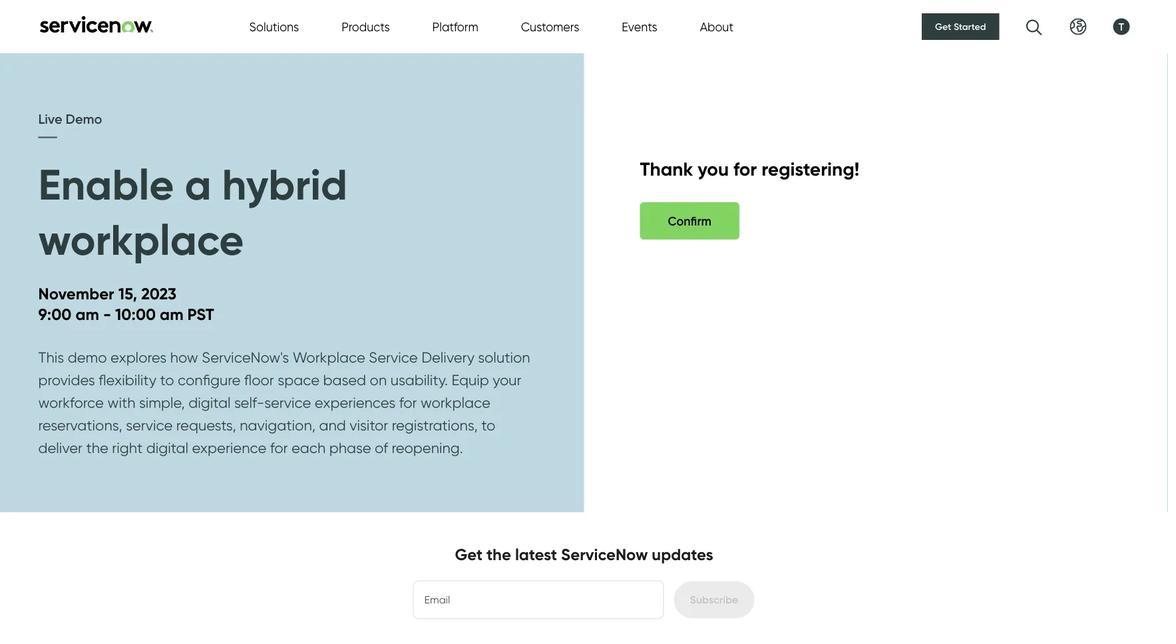 Task type: locate. For each thing, give the bounding box(es) containing it.
1 vertical spatial service
[[126, 417, 173, 434]]

to down equip
[[482, 417, 495, 434]]

subscribe
[[690, 593, 739, 606]]

0 vertical spatial workplace
[[38, 213, 244, 266]]

the inside "this demo explores how servicenow's workplace service delivery solution provides flexibility to configure floor space based on usability. equip your workforce with simple, digital self-service experiences for workplace reservations, service requests, navigation, and visitor registrations, to deliver the right digital experience for each phase of reopening."
[[86, 439, 108, 457]]

digital down configure
[[189, 394, 231, 412]]

0 horizontal spatial workplace
[[38, 213, 244, 266]]

hybrid
[[222, 158, 348, 211]]

1 horizontal spatial get
[[935, 21, 952, 32]]

service
[[369, 349, 418, 366]]

for
[[734, 157, 757, 180], [399, 394, 417, 412], [270, 439, 288, 457]]

digital
[[189, 394, 231, 412], [146, 439, 188, 457]]

1 horizontal spatial am
[[160, 305, 183, 325]]

to
[[160, 371, 174, 389], [482, 417, 495, 434]]

1 vertical spatial for
[[399, 394, 417, 412]]

workplace up 15,
[[38, 213, 244, 266]]

solutions
[[249, 19, 299, 34]]

Email text field
[[414, 581, 663, 619]]

service up 'navigation,'
[[264, 394, 311, 412]]

explores
[[111, 349, 167, 366]]

0 vertical spatial digital
[[189, 394, 231, 412]]

this
[[38, 349, 64, 366]]

0 horizontal spatial get
[[455, 545, 483, 565]]

0 horizontal spatial to
[[160, 371, 174, 389]]

1 vertical spatial digital
[[146, 439, 188, 457]]

visitor
[[350, 417, 388, 434]]

how
[[170, 349, 198, 366]]

1 horizontal spatial workplace
[[421, 394, 491, 412]]

based
[[323, 371, 366, 389]]

am down 2023
[[160, 305, 183, 325]]

solution
[[478, 349, 530, 366]]

right
[[112, 439, 143, 457]]

-
[[103, 305, 111, 325]]

1 horizontal spatial for
[[399, 394, 417, 412]]

1 vertical spatial workplace
[[421, 394, 491, 412]]

platform button
[[432, 18, 478, 36]]

usability.
[[391, 371, 448, 389]]

0 vertical spatial the
[[86, 439, 108, 457]]

platform
[[432, 19, 478, 34]]

am
[[76, 305, 99, 325], [160, 305, 183, 325]]

get the latest servicenow updates
[[455, 545, 713, 565]]

this demo explores how servicenow's workplace service delivery solution provides flexibility to configure floor space based on usability. equip your workforce with simple, digital self-service experiences for workplace reservations, service requests, navigation, and visitor registrations, to deliver the right digital experience for each phase of reopening.
[[38, 349, 530, 457]]

workplace down equip
[[421, 394, 491, 412]]

0 vertical spatial service
[[264, 394, 311, 412]]

1 horizontal spatial service
[[264, 394, 311, 412]]

workplace inside enable a hybrid workplace
[[38, 213, 244, 266]]

workforce
[[38, 394, 104, 412]]

2023
[[141, 284, 176, 304]]

products
[[342, 19, 390, 34]]

for down 'navigation,'
[[270, 439, 288, 457]]

0 horizontal spatial for
[[270, 439, 288, 457]]

1 horizontal spatial to
[[482, 417, 495, 434]]

servicenow image
[[38, 16, 155, 33]]

confirm button
[[640, 202, 740, 240]]

get
[[935, 21, 952, 32], [455, 545, 483, 565]]

digital right the "right"
[[146, 439, 188, 457]]

0 vertical spatial to
[[160, 371, 174, 389]]

2 vertical spatial for
[[270, 439, 288, 457]]

0 vertical spatial get
[[935, 21, 952, 32]]

servicenow's
[[202, 349, 289, 366]]

servicenow
[[561, 545, 648, 565]]

to up simple,
[[160, 371, 174, 389]]

about
[[700, 19, 734, 34]]

the
[[86, 439, 108, 457], [487, 545, 511, 565]]

service down simple,
[[126, 417, 173, 434]]

thank you for registering!
[[640, 157, 860, 180]]

1 vertical spatial get
[[455, 545, 483, 565]]

updates
[[652, 545, 713, 565]]

am left -
[[76, 305, 99, 325]]

the down reservations,
[[86, 439, 108, 457]]

latest
[[515, 545, 557, 565]]

for down usability.
[[399, 394, 417, 412]]

reservations,
[[38, 417, 122, 434]]

2 horizontal spatial for
[[734, 157, 757, 180]]

0 horizontal spatial am
[[76, 305, 99, 325]]

workplace
[[38, 213, 244, 266], [421, 394, 491, 412]]

0 horizontal spatial the
[[86, 439, 108, 457]]

workplace inside "this demo explores how servicenow's workplace service delivery solution provides flexibility to configure floor space based on usability. equip your workforce with simple, digital self-service experiences for workplace reservations, service requests, navigation, and visitor registrations, to deliver the right digital experience for each phase of reopening."
[[421, 394, 491, 412]]

for right you
[[734, 157, 757, 180]]

get started
[[935, 21, 986, 32]]

subscribe button
[[674, 581, 755, 619]]

events button
[[622, 18, 657, 36]]

the left latest
[[487, 545, 511, 565]]

service
[[264, 394, 311, 412], [126, 417, 173, 434]]

1 vertical spatial to
[[482, 417, 495, 434]]

1 horizontal spatial the
[[487, 545, 511, 565]]

a
[[185, 158, 211, 211]]

self-
[[234, 394, 264, 412]]

10:00
[[115, 305, 156, 325]]

customers button
[[521, 18, 579, 36]]

products button
[[342, 18, 390, 36]]

flexibility
[[99, 371, 156, 389]]

0 horizontal spatial service
[[126, 417, 173, 434]]

workplace
[[293, 349, 365, 366]]



Task type: describe. For each thing, give the bounding box(es) containing it.
demo
[[68, 349, 107, 366]]

0 vertical spatial for
[[734, 157, 757, 180]]

simple,
[[139, 394, 185, 412]]

of
[[375, 439, 388, 457]]

get started link
[[922, 13, 1000, 40]]

events
[[622, 19, 657, 34]]

demo
[[66, 111, 102, 127]]

enable
[[38, 158, 174, 211]]

navigation,
[[240, 417, 316, 434]]

registering!
[[762, 157, 860, 180]]

0 horizontal spatial digital
[[146, 439, 188, 457]]

registrations,
[[392, 417, 478, 434]]

you
[[698, 157, 729, 180]]

live demo
[[38, 111, 102, 127]]

floor
[[244, 371, 274, 389]]

started
[[954, 21, 986, 32]]

space
[[278, 371, 320, 389]]

confirm
[[668, 214, 712, 228]]

deliver
[[38, 439, 83, 457]]

equip
[[452, 371, 489, 389]]

reopening.
[[392, 439, 463, 457]]

live
[[38, 111, 62, 127]]

get for get the latest servicenow updates
[[455, 545, 483, 565]]

requests,
[[176, 417, 236, 434]]

configure
[[178, 371, 241, 389]]

customers
[[521, 19, 579, 34]]

experiences
[[315, 394, 396, 412]]

thank
[[640, 157, 693, 180]]

november 15, 2023 9:00 am - 10:00 am pst
[[38, 284, 214, 325]]

phase
[[329, 439, 371, 457]]

enable a hybrid workplace
[[38, 158, 348, 266]]

about button
[[700, 18, 734, 36]]

and
[[319, 417, 346, 434]]

1 am from the left
[[76, 305, 99, 325]]

with
[[107, 394, 135, 412]]

15,
[[118, 284, 137, 304]]

1 horizontal spatial digital
[[189, 394, 231, 412]]

each
[[292, 439, 326, 457]]

get for get started
[[935, 21, 952, 32]]

on
[[370, 371, 387, 389]]

9:00
[[38, 305, 72, 325]]

2 am from the left
[[160, 305, 183, 325]]

your
[[493, 371, 522, 389]]

november
[[38, 284, 114, 304]]

pst
[[187, 305, 214, 325]]

delivery
[[421, 349, 475, 366]]

provides
[[38, 371, 95, 389]]

solutions button
[[249, 18, 299, 36]]

1 vertical spatial the
[[487, 545, 511, 565]]

experience
[[192, 439, 267, 457]]



Task type: vqa. For each thing, say whether or not it's contained in the screenshot.
The Info"
no



